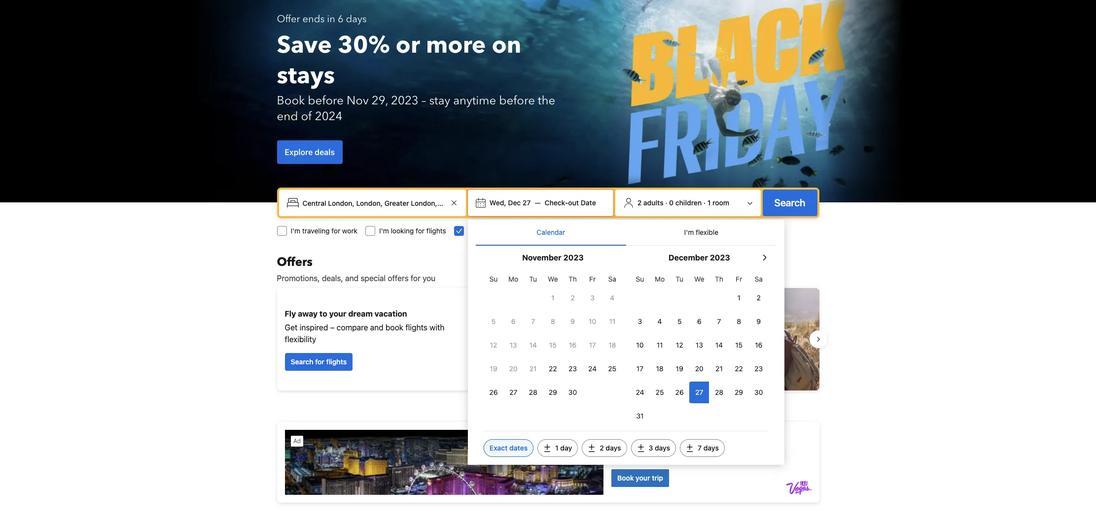 Task type: describe. For each thing, give the bounding box(es) containing it.
1 December 2023 checkbox
[[729, 288, 749, 309]]

6 for 6 november 2023 option
[[511, 318, 516, 326]]

2 inside 'button'
[[638, 199, 642, 207]]

27 November 2023 checkbox
[[504, 382, 523, 404]]

late inside save 15% with late escape deals explore thousands of destinations worldwide and save 15% or more
[[618, 310, 634, 319]]

2023 inside offer ends in 6 days save 30% or more on stays book before nov 29, 2023 – stay anytime before the end of 2024
[[391, 93, 419, 109]]

0 horizontal spatial late
[[582, 358, 596, 366]]

deals inside the find late escape deals link
[[623, 358, 641, 366]]

explore deals
[[285, 148, 335, 157]]

with inside save 15% with late escape deals explore thousands of destinations worldwide and save 15% or more
[[599, 310, 616, 319]]

the inside offer ends in 6 days save 30% or more on stays book before nov 29, 2023 – stay anytime before the end of 2024
[[538, 93, 555, 109]]

days inside offer ends in 6 days save 30% or more on stays book before nov 29, 2023 – stay anytime before the end of 2024
[[346, 12, 367, 26]]

16 for the 16 option on the bottom right
[[569, 341, 577, 350]]

9 November 2023 checkbox
[[563, 311, 583, 333]]

sa for november 2023
[[608, 275, 617, 284]]

3 November 2023 checkbox
[[583, 288, 603, 309]]

exact
[[490, 444, 508, 453]]

for right looking
[[416, 227, 425, 235]]

more inside save 15% with late escape deals explore thousands of destinations worldwide and save 15% or more
[[659, 335, 678, 344]]

21 for 21 checkbox
[[716, 365, 723, 373]]

work
[[342, 227, 358, 235]]

28 for 28 november 2023 option
[[529, 389, 538, 397]]

or inside save 15% with late escape deals explore thousands of destinations worldwide and save 15% or more
[[650, 335, 657, 344]]

2 days
[[600, 444, 621, 453]]

11 for 11 option
[[609, 318, 616, 326]]

calendar button
[[476, 220, 626, 246]]

12 November 2023 checkbox
[[484, 335, 504, 357]]

deals
[[315, 148, 335, 157]]

12 for 12 december 2023 "option"
[[676, 341, 683, 350]]

december 2023
[[669, 254, 730, 262]]

of inside save 15% with late escape deals explore thousands of destinations worldwide and save 15% or more
[[628, 324, 635, 332]]

15 for 15 december 2023 option
[[736, 341, 743, 350]]

promotions,
[[277, 274, 320, 283]]

december
[[669, 254, 708, 262]]

away
[[298, 310, 318, 319]]

1 horizontal spatial the
[[562, 227, 572, 235]]

22 for 22 option
[[735, 365, 743, 373]]

3 days
[[649, 444, 670, 453]]

26 for 26 november 2023 checkbox
[[489, 389, 498, 397]]

20 for '20' checkbox at the left of page
[[509, 365, 518, 373]]

4 December 2023 checkbox
[[650, 311, 670, 333]]

25 for 25 december 2023 option
[[656, 389, 664, 397]]

28 November 2023 checkbox
[[523, 382, 543, 404]]

fly
[[285, 310, 296, 319]]

—
[[535, 199, 541, 207]]

26 November 2023 checkbox
[[484, 382, 504, 404]]

21 November 2023 checkbox
[[523, 359, 543, 380]]

1 horizontal spatial 7
[[698, 444, 702, 453]]

2 before from the left
[[499, 93, 535, 109]]

23 December 2023 checkbox
[[749, 359, 769, 380]]

adults
[[644, 199, 664, 207]]

8 November 2023 checkbox
[[543, 311, 563, 333]]

28 December 2023 checkbox
[[709, 382, 729, 404]]

9 for 9 checkbox
[[571, 318, 575, 326]]

inspired
[[300, 324, 328, 332]]

11 December 2023 checkbox
[[650, 335, 670, 357]]

18 for 18 checkbox on the bottom right of page
[[656, 365, 664, 373]]

11 for 11 december 2023 option
[[657, 341, 663, 350]]

search for search
[[775, 197, 806, 209]]

2024
[[315, 109, 343, 125]]

13 December 2023 checkbox
[[690, 335, 709, 357]]

end
[[277, 109, 298, 125]]

7 days
[[698, 444, 719, 453]]

calendar
[[537, 228, 565, 237]]

ends
[[303, 12, 325, 26]]

– inside offer ends in 6 days save 30% or more on stays book before nov 29, 2023 – stay anytime before the end of 2024
[[422, 93, 426, 109]]

save inside offer ends in 6 days save 30% or more on stays book before nov 29, 2023 – stay anytime before the end of 2024
[[277, 29, 332, 62]]

group of friends hiking in the mountains on a sunny day image
[[552, 289, 819, 391]]

13 for '13' 'checkbox'
[[510, 341, 517, 350]]

3 for 3 november 2023 "option"
[[591, 294, 595, 302]]

dream
[[348, 310, 373, 319]]

21 December 2023 checkbox
[[709, 359, 729, 380]]

8 for 8 december 2023 option
[[737, 318, 741, 326]]

18 November 2023 checkbox
[[603, 335, 622, 357]]

8 December 2023 checkbox
[[729, 311, 749, 333]]

i'm looking for flights
[[379, 227, 446, 235]]

27 cell
[[690, 380, 709, 404]]

children
[[676, 199, 702, 207]]

book
[[277, 93, 305, 109]]

14 for 14 december 2023 checkbox
[[716, 341, 723, 350]]

flexibility
[[285, 335, 316, 344]]

your
[[329, 310, 347, 319]]

8 for the 8 november 2023 checkbox
[[551, 318, 555, 326]]

3 December 2023 checkbox
[[630, 311, 650, 333]]

15 December 2023 checkbox
[[729, 335, 749, 357]]

and inside offers promotions, deals, and special offers for you
[[345, 274, 359, 283]]

– inside fly away to your dream vacation get inspired – compare and book flights with flexibility
[[330, 324, 335, 332]]

0 horizontal spatial explore
[[285, 148, 313, 157]]

2 · from the left
[[704, 199, 706, 207]]

24 for 24 option on the bottom right
[[589, 365, 597, 373]]

22 December 2023 checkbox
[[729, 359, 749, 380]]

dec
[[508, 199, 521, 207]]

7 November 2023 checkbox
[[523, 311, 543, 333]]

results
[[484, 227, 506, 235]]

save
[[614, 335, 630, 344]]

wed, dec 27 — check-out date
[[490, 199, 596, 207]]

save 15% with late escape deals explore thousands of destinations worldwide and save 15% or more
[[560, 310, 687, 344]]

22 November 2023 checkbox
[[543, 359, 563, 380]]

23 for 23 december 2023 option
[[755, 365, 763, 373]]

17 December 2023 checkbox
[[630, 359, 650, 380]]

0 vertical spatial 15%
[[580, 310, 597, 319]]

30 November 2023 checkbox
[[563, 382, 583, 404]]

19 for 19 november 2023 "checkbox"
[[490, 365, 497, 373]]

6 November 2023 checkbox
[[504, 311, 523, 333]]

anytime
[[453, 93, 496, 109]]

24 November 2023 checkbox
[[583, 359, 603, 380]]

16 December 2023 checkbox
[[749, 335, 769, 357]]

15 November 2023 checkbox
[[543, 335, 563, 357]]

check-out date button
[[541, 194, 600, 212]]

5 for 5 option
[[678, 318, 682, 326]]

9 for 9 december 2023 option
[[757, 318, 761, 326]]

stay
[[429, 93, 450, 109]]

10 for "10 december 2023" option
[[636, 341, 644, 350]]

thousands
[[589, 324, 626, 332]]

1 left 2 december 2023 option at the bottom right of the page
[[738, 294, 741, 302]]

1 vertical spatial on
[[552, 227, 560, 235]]

you
[[423, 274, 436, 283]]

5 December 2023 checkbox
[[670, 311, 690, 333]]

1 horizontal spatial 27
[[523, 199, 531, 207]]

th for november 2023
[[569, 275, 577, 284]]

1 horizontal spatial 15%
[[632, 335, 648, 344]]

21 for 21 november 2023 checkbox on the left of page
[[530, 365, 537, 373]]

20 December 2023 checkbox
[[690, 359, 709, 380]]

0
[[669, 199, 674, 207]]

i'm for i'm flexible
[[684, 228, 694, 237]]

28 for 28 option
[[715, 389, 724, 397]]

region containing fly away to your dream vacation
[[269, 285, 827, 395]]

get
[[285, 324, 298, 332]]

wed, dec 27 button
[[486, 194, 535, 212]]

deals,
[[322, 274, 343, 283]]

worldwide
[[560, 335, 597, 344]]

explore inside save 15% with late escape deals explore thousands of destinations worldwide and save 15% or more
[[560, 324, 587, 332]]

fly away to your dream vacation get inspired – compare and book flights with flexibility
[[285, 310, 445, 344]]

25 for 25 checkbox
[[608, 365, 617, 373]]

2 vertical spatial flights
[[326, 358, 347, 366]]

16 November 2023 checkbox
[[563, 335, 583, 357]]

Where are you going? field
[[299, 194, 448, 212]]

22 for 22 checkbox
[[549, 365, 557, 373]]

day
[[560, 444, 572, 453]]

will
[[508, 227, 518, 235]]

13 November 2023 checkbox
[[504, 335, 523, 357]]

fly away to your dream vacation image
[[467, 305, 536, 374]]

nov
[[347, 93, 369, 109]]

19 for "19 december 2023" checkbox
[[676, 365, 684, 373]]

traveling
[[302, 227, 330, 235]]

tu for november
[[529, 275, 537, 284]]

find late escape deals link
[[560, 354, 647, 371]]

2 November 2023 checkbox
[[563, 288, 583, 309]]

10 for 10 november 2023 'option' on the bottom right
[[589, 318, 596, 326]]

29,
[[372, 93, 388, 109]]

book
[[386, 324, 404, 332]]

advertisement region
[[277, 423, 819, 504]]

shown
[[530, 227, 550, 235]]

25 November 2023 checkbox
[[603, 359, 622, 380]]

more inside offer ends in 6 days save 30% or more on stays book before nov 29, 2023 – stay anytime before the end of 2024
[[426, 29, 486, 62]]

17 November 2023 checkbox
[[583, 335, 603, 357]]

be
[[520, 227, 528, 235]]

26 December 2023 checkbox
[[670, 382, 690, 404]]

10 November 2023 checkbox
[[583, 311, 603, 333]]

i'm flexible
[[684, 228, 719, 237]]

15 for 15 november 2023 option
[[549, 341, 557, 350]]

1 · from the left
[[665, 199, 668, 207]]

november
[[522, 254, 562, 262]]

search for flights link
[[285, 354, 353, 371]]

31
[[636, 412, 644, 421]]

offers
[[277, 255, 313, 271]]

0 horizontal spatial escape
[[598, 358, 621, 366]]

we for december
[[695, 275, 705, 284]]

23 for 23 november 2023 checkbox
[[569, 365, 577, 373]]

deals inside save 15% with late escape deals explore thousands of destinations worldwide and save 15% or more
[[666, 310, 687, 319]]

in
[[327, 12, 335, 26]]

0 vertical spatial flights
[[427, 227, 446, 235]]

stays
[[277, 60, 335, 92]]

i'm flexible button
[[626, 220, 777, 246]]

destinations
[[638, 324, 681, 332]]

su for november
[[490, 275, 498, 284]]

offers
[[388, 274, 409, 283]]

room
[[713, 199, 730, 207]]

29 November 2023 checkbox
[[543, 382, 563, 404]]



Task type: vqa. For each thing, say whether or not it's contained in the screenshot.


Task type: locate. For each thing, give the bounding box(es) containing it.
14 right '13' checkbox
[[716, 341, 723, 350]]

5 inside checkbox
[[492, 318, 496, 326]]

14 inside "option"
[[530, 341, 537, 350]]

1 vertical spatial 17
[[637, 365, 644, 373]]

13
[[510, 341, 517, 350], [696, 341, 703, 350]]

24 December 2023 checkbox
[[630, 382, 650, 404]]

late right 'find' at the right bottom of page
[[582, 358, 596, 366]]

or down the destinations
[[650, 335, 657, 344]]

1 vertical spatial the
[[562, 227, 572, 235]]

1 horizontal spatial or
[[650, 335, 657, 344]]

0 horizontal spatial 19
[[490, 365, 497, 373]]

and inside save 15% with late escape deals explore thousands of destinations worldwide and save 15% or more
[[599, 335, 612, 344]]

7 for the 7 december 2023 option
[[717, 318, 721, 326]]

18 for 18 checkbox
[[609, 341, 616, 350]]

1 5 from the left
[[492, 318, 496, 326]]

12 right 11 december 2023 option
[[676, 341, 683, 350]]

2 adults · 0 children · 1 room button
[[619, 194, 757, 213]]

24 for 24 december 2023 option
[[636, 389, 644, 397]]

mo up 4 checkbox
[[655, 275, 665, 284]]

30 December 2023 checkbox
[[749, 382, 769, 404]]

– left "stay" at the top left of page
[[422, 93, 426, 109]]

1 vertical spatial 15%
[[632, 335, 648, 344]]

for left work
[[332, 227, 340, 235]]

find late escape deals
[[566, 358, 641, 366]]

i'm
[[291, 227, 300, 235], [684, 228, 694, 237]]

8 right 7 option
[[551, 318, 555, 326]]

fr up 3 november 2023 "option"
[[589, 275, 596, 284]]

fr for november 2023
[[589, 275, 596, 284]]

or
[[396, 29, 420, 62], [650, 335, 657, 344]]

1 horizontal spatial 30
[[755, 389, 763, 397]]

1 20 from the left
[[509, 365, 518, 373]]

sa up 2 december 2023 option at the bottom right of the page
[[755, 275, 763, 284]]

offers main content
[[269, 255, 827, 517]]

24 right 23 november 2023 checkbox
[[589, 365, 597, 373]]

flights inside fly away to your dream vacation get inspired – compare and book flights with flexibility
[[406, 324, 428, 332]]

2 29 from the left
[[735, 389, 743, 397]]

we down december 2023
[[695, 275, 705, 284]]

mo up 6 november 2023 option
[[509, 275, 518, 284]]

th down december 2023
[[715, 275, 724, 284]]

25 December 2023 checkbox
[[650, 382, 670, 404]]

4 for 4 checkbox
[[658, 318, 662, 326]]

0 horizontal spatial su
[[490, 275, 498, 284]]

1 vertical spatial late
[[582, 358, 596, 366]]

17 inside 17 december 2023 option
[[637, 365, 644, 373]]

30 for 30 november 2023 checkbox
[[569, 389, 577, 397]]

0 horizontal spatial 15%
[[580, 310, 597, 319]]

1 horizontal spatial 28
[[715, 389, 724, 397]]

22 right 21 checkbox
[[735, 365, 743, 373]]

26 for 26 option
[[676, 389, 684, 397]]

1 horizontal spatial and
[[370, 324, 384, 332]]

13 for '13' checkbox
[[696, 341, 703, 350]]

fr up 1 checkbox
[[736, 275, 742, 284]]

on inside offer ends in 6 days save 30% or more on stays book before nov 29, 2023 – stay anytime before the end of 2024
[[492, 29, 521, 62]]

days
[[346, 12, 367, 26], [606, 444, 621, 453], [655, 444, 670, 453], [704, 444, 719, 453]]

explore left the deals on the left of page
[[285, 148, 313, 157]]

0 horizontal spatial fr
[[589, 275, 596, 284]]

su up the 5 checkbox
[[490, 275, 498, 284]]

12 inside "option"
[[676, 341, 683, 350]]

0 horizontal spatial i'm
[[291, 227, 300, 235]]

0 horizontal spatial of
[[301, 109, 312, 125]]

0 horizontal spatial 8
[[551, 318, 555, 326]]

0 horizontal spatial 7
[[531, 318, 535, 326]]

date
[[581, 199, 596, 207]]

6 for 6 december 2023 option
[[697, 318, 702, 326]]

0 horizontal spatial we
[[548, 275, 558, 284]]

1 horizontal spatial 9
[[757, 318, 761, 326]]

12
[[490, 341, 497, 350], [676, 341, 683, 350]]

3 left 4 checkbox
[[638, 318, 642, 326]]

for down flexibility
[[315, 358, 324, 366]]

your results will be shown on the map.
[[468, 227, 590, 235]]

29 for 29 option
[[735, 389, 743, 397]]

6 inside offer ends in 6 days save 30% or more on stays book before nov 29, 2023 – stay anytime before the end of 2024
[[338, 12, 344, 26]]

22 inside 22 option
[[735, 365, 743, 373]]

2 horizontal spatial 27
[[696, 389, 704, 397]]

save down ends
[[277, 29, 332, 62]]

2 16 from the left
[[755, 341, 763, 350]]

4 inside checkbox
[[658, 318, 662, 326]]

2 5 from the left
[[678, 318, 682, 326]]

9 inside checkbox
[[571, 318, 575, 326]]

27 for 27 december 2023 checkbox
[[696, 389, 704, 397]]

1 grid from the left
[[484, 270, 622, 404]]

11 November 2023 checkbox
[[603, 311, 622, 333]]

1 vertical spatial save
[[560, 310, 578, 319]]

for
[[332, 227, 340, 235], [416, 227, 425, 235], [411, 274, 421, 283], [315, 358, 324, 366]]

19 December 2023 checkbox
[[670, 359, 690, 380]]

24 inside 24 option
[[589, 365, 597, 373]]

25 inside option
[[656, 389, 664, 397]]

th for december 2023
[[715, 275, 724, 284]]

1 16 from the left
[[569, 341, 577, 350]]

i'm left flexible
[[684, 228, 694, 237]]

2 28 from the left
[[715, 389, 724, 397]]

7 left the 8 november 2023 checkbox
[[531, 318, 535, 326]]

0 vertical spatial 4
[[610, 294, 615, 302]]

2 su from the left
[[636, 275, 644, 284]]

0 horizontal spatial 21
[[530, 365, 537, 373]]

27 right 26 november 2023 checkbox
[[510, 389, 517, 397]]

1 23 from the left
[[569, 365, 577, 373]]

1 13 from the left
[[510, 341, 517, 350]]

23 inside checkbox
[[569, 365, 577, 373]]

1 vertical spatial 25
[[656, 389, 664, 397]]

1 left the 2 november 2023 option
[[552, 294, 555, 302]]

late down 4 option
[[618, 310, 634, 319]]

0 horizontal spatial 10
[[589, 318, 596, 326]]

23 inside option
[[755, 365, 763, 373]]

2 we from the left
[[695, 275, 705, 284]]

0 horizontal spatial or
[[396, 29, 420, 62]]

30 inside checkbox
[[569, 389, 577, 397]]

explore up worldwide
[[560, 324, 587, 332]]

1 day
[[555, 444, 572, 453]]

days for 7 days
[[704, 444, 719, 453]]

17 inside 17 checkbox
[[589, 341, 596, 350]]

1 horizontal spatial before
[[499, 93, 535, 109]]

0 horizontal spatial 2023
[[391, 93, 419, 109]]

0 horizontal spatial sa
[[608, 275, 617, 284]]

offers promotions, deals, and special offers for you
[[277, 255, 436, 283]]

1 horizontal spatial with
[[599, 310, 616, 319]]

1 22 from the left
[[549, 365, 557, 373]]

1 November 2023 checkbox
[[543, 288, 563, 309]]

grid
[[484, 270, 622, 404], [630, 270, 769, 428]]

tab list
[[476, 220, 777, 247]]

1 vertical spatial deals
[[623, 358, 641, 366]]

escape down 18 checkbox
[[598, 358, 621, 366]]

23 November 2023 checkbox
[[563, 359, 583, 380]]

5 inside option
[[678, 318, 682, 326]]

1 horizontal spatial 12
[[676, 341, 683, 350]]

1 su from the left
[[490, 275, 498, 284]]

3 inside 3 november 2023 "option"
[[591, 294, 595, 302]]

1 vertical spatial search
[[291, 358, 314, 366]]

1 tu from the left
[[529, 275, 537, 284]]

wed,
[[490, 199, 506, 207]]

10 right save
[[636, 341, 644, 350]]

27 right 26 option
[[696, 389, 704, 397]]

14 December 2023 checkbox
[[709, 335, 729, 357]]

escape
[[636, 310, 664, 319], [598, 358, 621, 366]]

out
[[568, 199, 579, 207]]

0 vertical spatial more
[[426, 29, 486, 62]]

sa up 4 option
[[608, 275, 617, 284]]

10 right 9 checkbox
[[589, 318, 596, 326]]

1 horizontal spatial su
[[636, 275, 644, 284]]

5 left 6 november 2023 option
[[492, 318, 496, 326]]

1 15 from the left
[[549, 341, 557, 350]]

2 horizontal spatial 3
[[649, 444, 653, 453]]

20 November 2023 checkbox
[[504, 359, 523, 380]]

2 adults · 0 children · 1 room
[[638, 199, 730, 207]]

and down thousands
[[599, 335, 612, 344]]

29 December 2023 checkbox
[[729, 382, 749, 404]]

15%
[[580, 310, 597, 319], [632, 335, 648, 344]]

5 right 4 checkbox
[[678, 318, 682, 326]]

escape inside save 15% with late escape deals explore thousands of destinations worldwide and save 15% or more
[[636, 310, 664, 319]]

7 for 7 option
[[531, 318, 535, 326]]

i'm
[[379, 227, 389, 235]]

sa
[[608, 275, 617, 284], [755, 275, 763, 284]]

19 inside checkbox
[[676, 365, 684, 373]]

17
[[589, 341, 596, 350], [637, 365, 644, 373]]

13 inside 'checkbox'
[[510, 341, 517, 350]]

21 inside 21 checkbox
[[716, 365, 723, 373]]

0 horizontal spatial 30
[[569, 389, 577, 397]]

2 sa from the left
[[755, 275, 763, 284]]

27 for 27 option
[[510, 389, 517, 397]]

1 horizontal spatial th
[[715, 275, 724, 284]]

· right children
[[704, 199, 706, 207]]

15 right 14 december 2023 checkbox
[[736, 341, 743, 350]]

27
[[523, 199, 531, 207], [510, 389, 517, 397], [696, 389, 704, 397]]

1 left the day
[[555, 444, 559, 453]]

1 horizontal spatial deals
[[666, 310, 687, 319]]

flights right looking
[[427, 227, 446, 235]]

22 left 23 november 2023 checkbox
[[549, 365, 557, 373]]

0 horizontal spatial before
[[308, 93, 344, 109]]

10 inside 'option'
[[589, 318, 596, 326]]

1 horizontal spatial ·
[[704, 199, 706, 207]]

search for search for flights
[[291, 358, 314, 366]]

29 right 28 option
[[735, 389, 743, 397]]

14
[[530, 341, 537, 350], [716, 341, 723, 350]]

15% down 3 november 2023 "option"
[[580, 310, 597, 319]]

3 for 3 december 2023 option
[[638, 318, 642, 326]]

1 horizontal spatial save
[[560, 310, 578, 319]]

0 vertical spatial 24
[[589, 365, 597, 373]]

13 right 12 december 2023 "option"
[[696, 341, 703, 350]]

1 horizontal spatial 6
[[511, 318, 516, 326]]

28 inside option
[[715, 389, 724, 397]]

before down stays
[[308, 93, 344, 109]]

to
[[320, 310, 327, 319]]

2 tu from the left
[[676, 275, 684, 284]]

20
[[509, 365, 518, 373], [695, 365, 704, 373]]

mo for december
[[655, 275, 665, 284]]

29 for 29 november 2023 checkbox
[[549, 389, 557, 397]]

on
[[492, 29, 521, 62], [552, 227, 560, 235]]

6 right the 5 checkbox
[[511, 318, 516, 326]]

2 30 from the left
[[755, 389, 763, 397]]

1 vertical spatial 24
[[636, 389, 644, 397]]

2023 right 29,
[[391, 93, 419, 109]]

1 we from the left
[[548, 275, 558, 284]]

compare
[[337, 324, 368, 332]]

·
[[665, 199, 668, 207], [704, 199, 706, 207]]

4 for 4 option
[[610, 294, 615, 302]]

2 vertical spatial 3
[[649, 444, 653, 453]]

1 inside '2 adults · 0 children · 1 room' 'button'
[[708, 199, 711, 207]]

4 right 3 december 2023 option
[[658, 318, 662, 326]]

search for flights
[[291, 358, 347, 366]]

13 inside checkbox
[[696, 341, 703, 350]]

1 horizontal spatial 13
[[696, 341, 703, 350]]

1 before from the left
[[308, 93, 344, 109]]

tu
[[529, 275, 537, 284], [676, 275, 684, 284]]

0 horizontal spatial 17
[[589, 341, 596, 350]]

25 inside checkbox
[[608, 365, 617, 373]]

search inside offers main content
[[291, 358, 314, 366]]

0 vertical spatial save
[[277, 29, 332, 62]]

18 December 2023 checkbox
[[650, 359, 670, 380]]

1 horizontal spatial tu
[[676, 275, 684, 284]]

1 fr from the left
[[589, 275, 596, 284]]

for inside offers promotions, deals, and special offers for you
[[411, 274, 421, 283]]

10 inside option
[[636, 341, 644, 350]]

0 vertical spatial search
[[775, 197, 806, 209]]

1 horizontal spatial 2023
[[564, 254, 584, 262]]

30 inside option
[[755, 389, 763, 397]]

0 vertical spatial the
[[538, 93, 555, 109]]

1 sa from the left
[[608, 275, 617, 284]]

2 fr from the left
[[736, 275, 742, 284]]

i'm for i'm traveling for work
[[291, 227, 300, 235]]

22 inside 22 checkbox
[[549, 365, 557, 373]]

28 right 27 december 2023 checkbox
[[715, 389, 724, 397]]

0 horizontal spatial 12
[[490, 341, 497, 350]]

2023 down flexible
[[710, 254, 730, 262]]

24
[[589, 365, 597, 373], [636, 389, 644, 397]]

search inside button
[[775, 197, 806, 209]]

12 inside checkbox
[[490, 341, 497, 350]]

0 horizontal spatial 3
[[591, 294, 595, 302]]

2 14 from the left
[[716, 341, 723, 350]]

17 for 17 december 2023 option
[[637, 365, 644, 373]]

30 for 30 december 2023 option
[[755, 389, 763, 397]]

1 horizontal spatial 21
[[716, 365, 723, 373]]

15
[[549, 341, 557, 350], [736, 341, 743, 350]]

26 inside option
[[676, 389, 684, 397]]

offer ends in 6 days save 30% or more on stays book before nov 29, 2023 – stay anytime before the end of 2024
[[277, 12, 555, 125]]

17 right the 16 option on the bottom right
[[589, 341, 596, 350]]

27 December 2023 checkbox
[[690, 382, 709, 404]]

we for november
[[548, 275, 558, 284]]

1 29 from the left
[[549, 389, 557, 397]]

0 horizontal spatial with
[[430, 324, 445, 332]]

28 inside option
[[529, 389, 538, 397]]

2 horizontal spatial and
[[599, 335, 612, 344]]

9 right 8 december 2023 option
[[757, 318, 761, 326]]

su for december
[[636, 275, 644, 284]]

9 inside option
[[757, 318, 761, 326]]

26 left 27 option
[[489, 389, 498, 397]]

13 right 12 checkbox
[[510, 341, 517, 350]]

more
[[426, 29, 486, 62], [659, 335, 678, 344]]

1 12 from the left
[[490, 341, 497, 350]]

12 for 12 checkbox
[[490, 341, 497, 350]]

2 grid from the left
[[630, 270, 769, 428]]

0 vertical spatial –
[[422, 93, 426, 109]]

search button
[[763, 190, 818, 217]]

1 horizontal spatial 14
[[716, 341, 723, 350]]

days for 2 days
[[606, 444, 621, 453]]

2 21 from the left
[[716, 365, 723, 373]]

27 left — on the top left of the page
[[523, 199, 531, 207]]

2023 for december
[[710, 254, 730, 262]]

1 vertical spatial escape
[[598, 358, 621, 366]]

of right end
[[301, 109, 312, 125]]

1 vertical spatial 10
[[636, 341, 644, 350]]

1 30 from the left
[[569, 389, 577, 397]]

su
[[490, 275, 498, 284], [636, 275, 644, 284]]

2023 down map.
[[564, 254, 584, 262]]

9 December 2023 checkbox
[[749, 311, 769, 333]]

1 horizontal spatial 8
[[737, 318, 741, 326]]

we up 1 checkbox
[[548, 275, 558, 284]]

7 left 8 december 2023 option
[[717, 318, 721, 326]]

16 inside checkbox
[[755, 341, 763, 350]]

2
[[638, 199, 642, 207], [571, 294, 575, 302], [757, 294, 761, 302], [600, 444, 604, 453]]

i'm traveling for work
[[291, 227, 358, 235]]

16 for 16 checkbox
[[755, 341, 763, 350]]

14 inside checkbox
[[716, 341, 723, 350]]

map.
[[574, 227, 590, 235]]

of inside offer ends in 6 days save 30% or more on stays book before nov 29, 2023 – stay anytime before the end of 2024
[[301, 109, 312, 125]]

2 8 from the left
[[737, 318, 741, 326]]

20 for 20 december 2023 checkbox
[[695, 365, 704, 373]]

2 20 from the left
[[695, 365, 704, 373]]

20 right "19 december 2023" checkbox
[[695, 365, 704, 373]]

fr
[[589, 275, 596, 284], [736, 275, 742, 284]]

2 13 from the left
[[696, 341, 703, 350]]

i'm left traveling
[[291, 227, 300, 235]]

4 inside option
[[610, 294, 615, 302]]

10 December 2023 checkbox
[[630, 335, 650, 357]]

1 vertical spatial 18
[[656, 365, 664, 373]]

mo for november
[[509, 275, 518, 284]]

18 down thousands
[[609, 341, 616, 350]]

days for 3 days
[[655, 444, 670, 453]]

of up save
[[628, 324, 635, 332]]

1 mo from the left
[[509, 275, 518, 284]]

1 9 from the left
[[571, 318, 575, 326]]

0 horizontal spatial 9
[[571, 318, 575, 326]]

special
[[361, 274, 386, 283]]

6 December 2023 checkbox
[[690, 311, 709, 333]]

1 8 from the left
[[551, 318, 555, 326]]

flights down "compare"
[[326, 358, 347, 366]]

0 horizontal spatial more
[[426, 29, 486, 62]]

1 horizontal spatial mo
[[655, 275, 665, 284]]

1 21 from the left
[[530, 365, 537, 373]]

0 horizontal spatial grid
[[484, 270, 622, 404]]

29 inside option
[[735, 389, 743, 397]]

deals down "10 december 2023" option
[[623, 358, 641, 366]]

escape up the destinations
[[636, 310, 664, 319]]

i'm inside button
[[684, 228, 694, 237]]

flexible
[[696, 228, 719, 237]]

grid for december
[[630, 270, 769, 428]]

4
[[610, 294, 615, 302], [658, 318, 662, 326]]

14 November 2023 checkbox
[[523, 335, 543, 357]]

0 horizontal spatial 16
[[569, 341, 577, 350]]

0 vertical spatial 25
[[608, 365, 617, 373]]

30%
[[338, 29, 390, 62]]

2 mo from the left
[[655, 275, 665, 284]]

search
[[775, 197, 806, 209], [291, 358, 314, 366]]

3 inside 3 december 2023 option
[[638, 318, 642, 326]]

we
[[548, 275, 558, 284], [695, 275, 705, 284]]

2 horizontal spatial 7
[[717, 318, 721, 326]]

grid for november
[[484, 270, 622, 404]]

of
[[301, 109, 312, 125], [628, 324, 635, 332]]

offer
[[277, 12, 300, 26]]

19 inside "checkbox"
[[490, 365, 497, 373]]

your
[[468, 227, 482, 235]]

0 vertical spatial escape
[[636, 310, 664, 319]]

21
[[530, 365, 537, 373], [716, 365, 723, 373]]

19 November 2023 checkbox
[[484, 359, 504, 380]]

15% down 3 december 2023 option
[[632, 335, 648, 344]]

region
[[269, 285, 827, 395]]

1 vertical spatial and
[[370, 324, 384, 332]]

0 horizontal spatial 18
[[609, 341, 616, 350]]

0 vertical spatial or
[[396, 29, 420, 62]]

30 right 29 option
[[755, 389, 763, 397]]

2 15 from the left
[[736, 341, 743, 350]]

0 vertical spatial 10
[[589, 318, 596, 326]]

2 horizontal spatial 6
[[697, 318, 702, 326]]

1 19 from the left
[[490, 365, 497, 373]]

1 th from the left
[[569, 275, 577, 284]]

30
[[569, 389, 577, 397], [755, 389, 763, 397]]

14 for 14 "option" on the bottom left
[[530, 341, 537, 350]]

6 right in
[[338, 12, 344, 26]]

2 22 from the left
[[735, 365, 743, 373]]

7 right 3 days
[[698, 444, 702, 453]]

11 right 10 november 2023 'option' on the bottom right
[[609, 318, 616, 326]]

0 horizontal spatial 23
[[569, 365, 577, 373]]

0 vertical spatial 18
[[609, 341, 616, 350]]

th
[[569, 275, 577, 284], [715, 275, 724, 284]]

23 right 22 option
[[755, 365, 763, 373]]

19 right 18 checkbox on the bottom right of page
[[676, 365, 684, 373]]

tu down december
[[676, 275, 684, 284]]

th up the 2 november 2023 option
[[569, 275, 577, 284]]

0 horizontal spatial 29
[[549, 389, 557, 397]]

or right 30%
[[396, 29, 420, 62]]

explore
[[285, 148, 313, 157], [560, 324, 587, 332]]

2023 for november
[[564, 254, 584, 262]]

late
[[618, 310, 634, 319], [582, 358, 596, 366]]

2 December 2023 checkbox
[[749, 288, 769, 309]]

2 19 from the left
[[676, 365, 684, 373]]

24 inside 24 december 2023 option
[[636, 389, 644, 397]]

17 left 18 checkbox on the bottom right of page
[[637, 365, 644, 373]]

0 horizontal spatial 15
[[549, 341, 557, 350]]

17 for 17 checkbox
[[589, 341, 596, 350]]

1 horizontal spatial 23
[[755, 365, 763, 373]]

5 November 2023 checkbox
[[484, 311, 504, 333]]

sa for december 2023
[[755, 275, 763, 284]]

and inside fly away to your dream vacation get inspired – compare and book flights with flexibility
[[370, 324, 384, 332]]

27 inside option
[[510, 389, 517, 397]]

11 inside option
[[609, 318, 616, 326]]

before right anytime
[[499, 93, 535, 109]]

25 right 24 option on the bottom right
[[608, 365, 617, 373]]

29 inside checkbox
[[549, 389, 557, 397]]

1
[[708, 199, 711, 207], [552, 294, 555, 302], [738, 294, 741, 302], [555, 444, 559, 453]]

1 28 from the left
[[529, 389, 538, 397]]

16
[[569, 341, 577, 350], [755, 341, 763, 350]]

12 December 2023 checkbox
[[670, 335, 690, 357]]

4 right 3 november 2023 "option"
[[610, 294, 615, 302]]

save
[[277, 29, 332, 62], [560, 310, 578, 319]]

21 right '20' checkbox at the left of page
[[530, 365, 537, 373]]

31 December 2023 checkbox
[[630, 406, 650, 428]]

1 horizontal spatial 17
[[637, 365, 644, 373]]

1 horizontal spatial late
[[618, 310, 634, 319]]

1 14 from the left
[[530, 341, 537, 350]]

2 th from the left
[[715, 275, 724, 284]]

1 26 from the left
[[489, 389, 498, 397]]

9
[[571, 318, 575, 326], [757, 318, 761, 326]]

su up 3 december 2023 option
[[636, 275, 644, 284]]

8 inside checkbox
[[551, 318, 555, 326]]

19 left '20' checkbox at the left of page
[[490, 365, 497, 373]]

11 inside option
[[657, 341, 663, 350]]

0 horizontal spatial 24
[[589, 365, 597, 373]]

4 November 2023 checkbox
[[603, 288, 622, 309]]

1 horizontal spatial 20
[[695, 365, 704, 373]]

vacation
[[375, 310, 407, 319]]

0 horizontal spatial 6
[[338, 12, 344, 26]]

26 inside checkbox
[[489, 389, 498, 397]]

0 horizontal spatial 25
[[608, 365, 617, 373]]

with inside fly away to your dream vacation get inspired – compare and book flights with flexibility
[[430, 324, 445, 332]]

explore deals link
[[277, 141, 343, 164]]

2 26 from the left
[[676, 389, 684, 397]]

save down the 2 november 2023 option
[[560, 310, 578, 319]]

exact dates
[[490, 444, 528, 453]]

2 9 from the left
[[757, 318, 761, 326]]

0 horizontal spatial and
[[345, 274, 359, 283]]

5
[[492, 318, 496, 326], [678, 318, 682, 326]]

18 left "19 december 2023" checkbox
[[656, 365, 664, 373]]

or inside offer ends in 6 days save 30% or more on stays book before nov 29, 2023 – stay anytime before the end of 2024
[[396, 29, 420, 62]]

1 vertical spatial 3
[[638, 318, 642, 326]]

16 up 'find' at the right bottom of page
[[569, 341, 577, 350]]

26 right 25 december 2023 option
[[676, 389, 684, 397]]

tu for december
[[676, 275, 684, 284]]

21 right 20 december 2023 checkbox
[[716, 365, 723, 373]]

0 horizontal spatial 26
[[489, 389, 498, 397]]

9 up worldwide
[[571, 318, 575, 326]]

find
[[566, 358, 580, 366]]

23 right 22 checkbox
[[569, 365, 577, 373]]

dates
[[510, 444, 528, 453]]

the
[[538, 93, 555, 109], [562, 227, 572, 235]]

27 inside checkbox
[[696, 389, 704, 397]]

2 12 from the left
[[676, 341, 683, 350]]

1 horizontal spatial explore
[[560, 324, 587, 332]]

16 inside option
[[569, 341, 577, 350]]

fr for december 2023
[[736, 275, 742, 284]]

24 left 25 december 2023 option
[[636, 389, 644, 397]]

1 vertical spatial explore
[[560, 324, 587, 332]]

12 left '13' 'checkbox'
[[490, 341, 497, 350]]

21 inside 21 november 2023 checkbox
[[530, 365, 537, 373]]

check-
[[545, 199, 568, 207]]

for left you
[[411, 274, 421, 283]]

5 for the 5 checkbox
[[492, 318, 496, 326]]

november 2023
[[522, 254, 584, 262]]

tu down november
[[529, 275, 537, 284]]

looking
[[391, 227, 414, 235]]

0 horizontal spatial 14
[[530, 341, 537, 350]]

2 23 from the left
[[755, 365, 763, 373]]

0 horizontal spatial th
[[569, 275, 577, 284]]

28 right 27 option
[[529, 389, 538, 397]]

and right the deals, at the bottom
[[345, 274, 359, 283]]

1 vertical spatial or
[[650, 335, 657, 344]]

0 vertical spatial 17
[[589, 341, 596, 350]]

8 inside option
[[737, 318, 741, 326]]

11 down the destinations
[[657, 341, 663, 350]]

tab list containing calendar
[[476, 220, 777, 247]]

7 December 2023 checkbox
[[709, 311, 729, 333]]

· left 0
[[665, 199, 668, 207]]

1 horizontal spatial 5
[[678, 318, 682, 326]]

deals up the destinations
[[666, 310, 687, 319]]

save inside save 15% with late escape deals explore thousands of destinations worldwide and save 15% or more
[[560, 310, 578, 319]]



